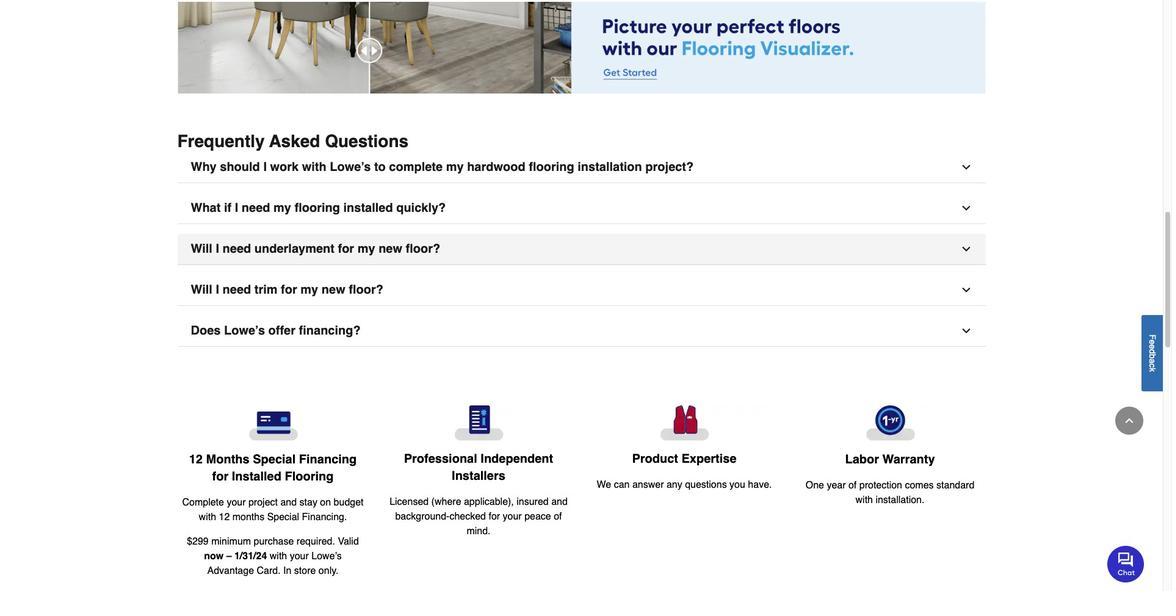 Task type: describe. For each thing, give the bounding box(es) containing it.
flooring
[[285, 470, 334, 484]]

i inside button
[[235, 201, 238, 215]]

we
[[597, 480, 612, 491]]

for for financing
[[212, 470, 229, 484]]

hardwood
[[467, 160, 526, 174]]

valid
[[338, 536, 359, 547]]

will for will i need underlayment for my new floor?
[[191, 242, 213, 256]]

budget
[[334, 497, 364, 508]]

labor warranty
[[846, 452, 936, 466]]

chevron down image for what if i need my flooring installed quickly?
[[961, 202, 973, 215]]

2 e from the top
[[1149, 344, 1158, 349]]

labor
[[846, 452, 880, 466]]

professional independent installers
[[404, 452, 554, 484]]

$299 minimum purchase required. valid now – 1/31/24
[[187, 536, 359, 562]]

work
[[270, 160, 299, 174]]

new for will i need trim for my new floor?
[[322, 283, 346, 297]]

now
[[204, 551, 224, 562]]

with inside complete your project and stay on budget with 12 months special financing.
[[199, 512, 216, 523]]

protection
[[860, 480, 903, 491]]

floor? for will i need underlayment for my new floor?
[[406, 242, 441, 256]]

i down what
[[216, 242, 219, 256]]

does lowe's offer financing?
[[191, 324, 361, 338]]

i up does
[[216, 283, 219, 297]]

standard
[[937, 480, 975, 491]]

complete
[[182, 497, 224, 508]]

questions
[[686, 480, 727, 491]]

your for project
[[227, 497, 246, 508]]

licensed (where applicable), insured and background-checked for your peace of mind.
[[390, 497, 568, 537]]

$299
[[187, 536, 209, 547]]

asked
[[269, 132, 320, 151]]

my down will i need underlayment for my new floor?
[[301, 283, 318, 297]]

financing.
[[302, 512, 347, 523]]

12
[[189, 452, 203, 466]]

should
[[220, 160, 260, 174]]

chevron down image
[[961, 162, 973, 174]]

why should i work with lowe's to complete my hardwood flooring installation project?
[[191, 160, 694, 174]]

k
[[1149, 368, 1158, 372]]

quickly?
[[397, 201, 446, 215]]

installation.
[[876, 495, 925, 506]]

and inside licensed (where applicable), insured and background-checked for your peace of mind.
[[552, 497, 568, 508]]

chevron down image for does lowe's offer financing?
[[961, 325, 973, 337]]

offer
[[269, 324, 296, 338]]

with inside one year of protection comes standard with installation.
[[856, 495, 874, 506]]

to
[[374, 160, 386, 174]]

floor? for will i need trim for my new floor?
[[349, 283, 384, 297]]

chevron down image for will i need underlayment for my new floor?
[[961, 243, 973, 256]]

checked
[[450, 512, 486, 523]]

scroll to top element
[[1116, 407, 1144, 435]]

12 months
[[219, 512, 265, 523]]

installed
[[344, 201, 393, 215]]

card.
[[257, 565, 281, 576]]

complete your project and stay on budget with 12 months special financing.
[[182, 497, 364, 523]]

my inside button
[[274, 201, 291, 215]]

your inside licensed (where applicable), insured and background-checked for your peace of mind.
[[503, 512, 522, 523]]

for for trim
[[281, 283, 297, 297]]

flooring inside button
[[529, 160, 575, 174]]

peace
[[525, 512, 551, 523]]

of inside one year of protection comes standard with installation.
[[849, 480, 857, 491]]

with inside button
[[302, 160, 327, 174]]

with your lowe's advantage card. in store only.
[[207, 551, 342, 576]]

we can answer any questions you have.
[[597, 480, 773, 491]]

stay
[[300, 497, 318, 508]]

f
[[1149, 334, 1158, 340]]

a
[[1149, 359, 1158, 363]]

underlayment
[[255, 242, 335, 256]]

picture your perfect floors with our flooring visualizer. get started. image
[[177, 2, 986, 94]]

installation
[[578, 160, 643, 174]]

trim
[[255, 283, 278, 297]]

in
[[283, 565, 292, 576]]

(where
[[432, 497, 462, 508]]

why should i work with lowe's to complete my hardwood flooring installation project? button
[[177, 152, 986, 184]]

project
[[249, 497, 278, 508]]

f e e d b a c k
[[1149, 334, 1158, 372]]

insured
[[517, 497, 549, 508]]

frequently asked questions
[[177, 132, 409, 151]]

chat invite button image
[[1108, 545, 1145, 583]]

year
[[827, 480, 846, 491]]

need inside button
[[242, 201, 270, 215]]

only.
[[319, 565, 339, 576]]

my down 'installed' at the top left of page
[[358, 242, 375, 256]]

and inside complete your project and stay on budget with 12 months special financing.
[[281, 497, 297, 508]]

answer
[[633, 480, 664, 491]]

1/31/24
[[235, 551, 267, 562]]



Task type: vqa. For each thing, say whether or not it's contained in the screenshot.
the more
no



Task type: locate. For each thing, give the bounding box(es) containing it.
need right "if"
[[242, 201, 270, 215]]

0 vertical spatial your
[[227, 497, 246, 508]]

1 horizontal spatial your
[[290, 551, 309, 562]]

a dark blue credit card icon. image
[[180, 406, 366, 441]]

for right trim
[[281, 283, 297, 297]]

for down 'installed' at the top left of page
[[338, 242, 354, 256]]

will i need underlayment for my new floor?
[[191, 242, 441, 256]]

what if i need my flooring installed quickly? button
[[177, 193, 986, 224]]

1 vertical spatial your
[[503, 512, 522, 523]]

b
[[1149, 354, 1158, 359]]

one
[[806, 480, 825, 491]]

1 vertical spatial of
[[554, 512, 562, 523]]

with down purchase
[[270, 551, 287, 562]]

frequently
[[177, 132, 265, 151]]

floor? up financing?
[[349, 283, 384, 297]]

does lowe's offer financing? button
[[177, 316, 986, 347]]

12 months special financing for installed flooring
[[189, 452, 357, 484]]

0 horizontal spatial flooring
[[295, 201, 340, 215]]

can
[[614, 480, 630, 491]]

what if i need my flooring installed quickly?
[[191, 201, 446, 215]]

required.
[[297, 536, 335, 547]]

my
[[446, 160, 464, 174], [274, 201, 291, 215], [358, 242, 375, 256], [301, 283, 318, 297]]

financing?
[[299, 324, 361, 338]]

0 vertical spatial floor?
[[406, 242, 441, 256]]

flooring up what if i need my flooring installed quickly? button on the top of the page
[[529, 160, 575, 174]]

i right "if"
[[235, 201, 238, 215]]

will
[[191, 242, 213, 256], [191, 283, 213, 297]]

chevron down image for will i need trim for my new floor?
[[961, 284, 973, 297]]

special up installed
[[253, 452, 296, 466]]

0 vertical spatial new
[[379, 242, 403, 256]]

for for underlayment
[[338, 242, 354, 256]]

special inside complete your project and stay on budget with 12 months special financing.
[[267, 512, 299, 523]]

2 and from the left
[[281, 497, 297, 508]]

will down what
[[191, 242, 213, 256]]

special
[[253, 452, 296, 466], [267, 512, 299, 523]]

and left "stay"
[[281, 497, 297, 508]]

4 chevron down image from the top
[[961, 325, 973, 337]]

complete
[[389, 160, 443, 174]]

0 vertical spatial lowe's
[[330, 160, 371, 174]]

need left trim
[[223, 283, 251, 297]]

2 chevron down image from the top
[[961, 243, 973, 256]]

new down 'installed' at the top left of page
[[379, 242, 403, 256]]

your inside with your lowe's advantage card. in store only.
[[290, 551, 309, 562]]

0 vertical spatial of
[[849, 480, 857, 491]]

–
[[226, 551, 232, 562]]

floor? inside will i need underlayment for my new floor? button
[[406, 242, 441, 256]]

comes
[[906, 480, 934, 491]]

1 will from the top
[[191, 242, 213, 256]]

i left "work"
[[264, 160, 267, 174]]

any
[[667, 480, 683, 491]]

warranty
[[883, 452, 936, 466]]

of inside licensed (where applicable), insured and background-checked for your peace of mind.
[[554, 512, 562, 523]]

chevron down image inside what if i need my flooring installed quickly? button
[[961, 202, 973, 215]]

installers
[[452, 469, 506, 484]]

1 vertical spatial new
[[322, 283, 346, 297]]

applicable),
[[464, 497, 514, 508]]

why
[[191, 160, 217, 174]]

lowe's up only.
[[312, 551, 342, 562]]

2 will from the top
[[191, 283, 213, 297]]

with right "work"
[[302, 160, 327, 174]]

store
[[294, 565, 316, 576]]

with
[[302, 160, 327, 174], [856, 495, 874, 506], [199, 512, 216, 523], [270, 551, 287, 562]]

0 horizontal spatial new
[[322, 283, 346, 297]]

and right insured
[[552, 497, 568, 508]]

will for will i need trim for my new floor?
[[191, 283, 213, 297]]

e up b
[[1149, 344, 1158, 349]]

2 vertical spatial lowe's
[[312, 551, 342, 562]]

product expertise
[[633, 452, 737, 466]]

chevron down image inside does lowe's offer financing? button
[[961, 325, 973, 337]]

for inside 12 months special financing for installed flooring
[[212, 470, 229, 484]]

you
[[730, 480, 746, 491]]

licensed
[[390, 497, 429, 508]]

product
[[633, 452, 679, 466]]

e
[[1149, 340, 1158, 344], [1149, 344, 1158, 349]]

mind.
[[467, 526, 491, 537]]

your for lowe's
[[290, 551, 309, 562]]

1 e from the top
[[1149, 340, 1158, 344]]

flooring
[[529, 160, 575, 174], [295, 201, 340, 215]]

of right peace in the bottom of the page
[[554, 512, 562, 523]]

for inside licensed (where applicable), insured and background-checked for your peace of mind.
[[489, 512, 500, 523]]

0 horizontal spatial floor?
[[349, 283, 384, 297]]

2 horizontal spatial your
[[503, 512, 522, 523]]

0 horizontal spatial and
[[281, 497, 297, 508]]

project?
[[646, 160, 694, 174]]

1 horizontal spatial of
[[849, 480, 857, 491]]

for down applicable),
[[489, 512, 500, 523]]

d
[[1149, 349, 1158, 354]]

new up financing?
[[322, 283, 346, 297]]

financing
[[299, 452, 357, 466]]

with inside with your lowe's advantage card. in store only.
[[270, 551, 287, 562]]

will i need trim for my new floor?
[[191, 283, 384, 297]]

1 and from the left
[[552, 497, 568, 508]]

with down complete
[[199, 512, 216, 523]]

purchase
[[254, 536, 294, 547]]

lowe's inside with your lowe's advantage card. in store only.
[[312, 551, 342, 562]]

floor? inside will i need trim for my new floor? button
[[349, 283, 384, 297]]

if
[[224, 201, 232, 215]]

chevron up image
[[1124, 415, 1136, 427]]

1 vertical spatial lowe's
[[224, 324, 265, 338]]

0 vertical spatial will
[[191, 242, 213, 256]]

lowe's left offer
[[224, 324, 265, 338]]

1 vertical spatial floor?
[[349, 283, 384, 297]]

will i need trim for my new floor? button
[[177, 275, 986, 306]]

a blue 1-year labor warranty icon. image
[[798, 406, 984, 441]]

lowe's left to
[[330, 160, 371, 174]]

a dark blue background check icon. image
[[386, 406, 572, 441]]

will i need underlayment for my new floor? button
[[177, 234, 986, 265]]

background-
[[396, 512, 450, 523]]

chevron down image inside will i need underlayment for my new floor? button
[[961, 243, 973, 256]]

0 vertical spatial need
[[242, 201, 270, 215]]

of right year
[[849, 480, 857, 491]]

my down "work"
[[274, 201, 291, 215]]

minimum
[[212, 536, 251, 547]]

1 vertical spatial will
[[191, 283, 213, 297]]

chevron down image inside will i need trim for my new floor? button
[[961, 284, 973, 297]]

your up store on the left bottom
[[290, 551, 309, 562]]

1 vertical spatial need
[[223, 242, 251, 256]]

your
[[227, 497, 246, 508], [503, 512, 522, 523], [290, 551, 309, 562]]

on
[[320, 497, 331, 508]]

e up d
[[1149, 340, 1158, 344]]

special down project
[[267, 512, 299, 523]]

need down "if"
[[223, 242, 251, 256]]

0 horizontal spatial of
[[554, 512, 562, 523]]

0 horizontal spatial your
[[227, 497, 246, 508]]

1 vertical spatial special
[[267, 512, 299, 523]]

your inside complete your project and stay on budget with 12 months special financing.
[[227, 497, 246, 508]]

one year of protection comes standard with installation.
[[806, 480, 975, 506]]

floor?
[[406, 242, 441, 256], [349, 283, 384, 297]]

flooring up will i need underlayment for my new floor?
[[295, 201, 340, 215]]

1 horizontal spatial flooring
[[529, 160, 575, 174]]

advantage
[[207, 565, 254, 576]]

new
[[379, 242, 403, 256], [322, 283, 346, 297]]

my right complete
[[446, 160, 464, 174]]

for down the months
[[212, 470, 229, 484]]

and
[[552, 497, 568, 508], [281, 497, 297, 508]]

expertise
[[682, 452, 737, 466]]

f e e d b a c k button
[[1142, 315, 1164, 391]]

c
[[1149, 363, 1158, 368]]

2 vertical spatial your
[[290, 551, 309, 562]]

independent
[[481, 452, 554, 466]]

with down protection
[[856, 495, 874, 506]]

months
[[206, 452, 250, 466]]

what
[[191, 201, 221, 215]]

does
[[191, 324, 221, 338]]

1 vertical spatial flooring
[[295, 201, 340, 215]]

2 vertical spatial need
[[223, 283, 251, 297]]

need for trim
[[223, 283, 251, 297]]

1 chevron down image from the top
[[961, 202, 973, 215]]

your up 12 months
[[227, 497, 246, 508]]

professional
[[404, 452, 478, 466]]

a lowe's red vest icon. image
[[592, 406, 778, 441]]

floor? down quickly?
[[406, 242, 441, 256]]

your down insured
[[503, 512, 522, 523]]

chevron down image
[[961, 202, 973, 215], [961, 243, 973, 256], [961, 284, 973, 297], [961, 325, 973, 337]]

0 vertical spatial flooring
[[529, 160, 575, 174]]

1 horizontal spatial new
[[379, 242, 403, 256]]

have.
[[749, 480, 773, 491]]

new for will i need underlayment for my new floor?
[[379, 242, 403, 256]]

will up does
[[191, 283, 213, 297]]

0 vertical spatial special
[[253, 452, 296, 466]]

installed
[[232, 470, 282, 484]]

3 chevron down image from the top
[[961, 284, 973, 297]]

questions
[[325, 132, 409, 151]]

1 horizontal spatial and
[[552, 497, 568, 508]]

1 horizontal spatial floor?
[[406, 242, 441, 256]]

need for underlayment
[[223, 242, 251, 256]]

flooring inside button
[[295, 201, 340, 215]]

special inside 12 months special financing for installed flooring
[[253, 452, 296, 466]]



